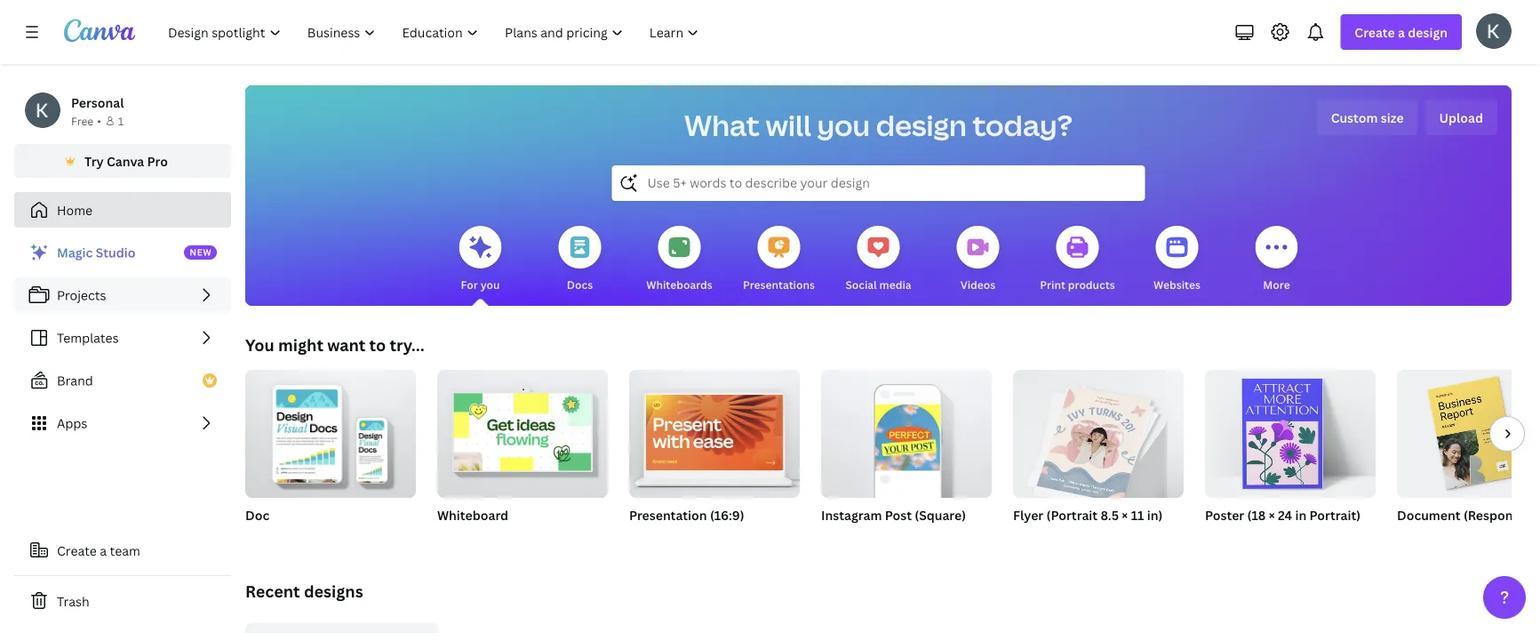 Task type: vqa. For each thing, say whether or not it's contained in the screenshot.


Task type: locate. For each thing, give the bounding box(es) containing it.
more button
[[1256, 213, 1298, 306]]

post
[[885, 506, 912, 523]]

what
[[685, 106, 760, 144]]

websites button
[[1154, 213, 1201, 306]]

1
[[118, 113, 124, 128]]

(16:9)
[[710, 506, 745, 523]]

unlimited
[[437, 529, 488, 544]]

× left 11
[[1122, 506, 1129, 523]]

document
[[1398, 506, 1461, 523]]

24 right '(18'
[[1278, 506, 1293, 523]]

you right the will
[[817, 106, 870, 144]]

flyer
[[1014, 506, 1044, 523]]

design up search search field on the top of page
[[876, 106, 967, 144]]

you inside button
[[481, 277, 500, 292]]

in)
[[1148, 506, 1163, 523]]

create left team
[[57, 542, 97, 559]]

designs
[[304, 580, 363, 602]]

create inside button
[[57, 542, 97, 559]]

×
[[1122, 506, 1129, 523], [1269, 506, 1276, 523], [658, 529, 663, 544], [1220, 529, 1225, 544]]

group for presentation (16:9)
[[629, 363, 800, 498]]

templates link
[[14, 320, 231, 356]]

in down '(18'
[[1243, 529, 1252, 544]]

whiteboard unlimited
[[437, 506, 509, 544]]

1 horizontal spatial a
[[1399, 24, 1406, 40]]

1080
[[665, 529, 692, 544]]

personal
[[71, 94, 124, 111]]

want
[[327, 334, 366, 356]]

0 vertical spatial 24
[[1278, 506, 1293, 523]]

0 vertical spatial design
[[1409, 24, 1448, 40]]

1 vertical spatial you
[[481, 277, 500, 292]]

try canva pro button
[[14, 144, 231, 178]]

home link
[[14, 192, 231, 228]]

will
[[766, 106, 812, 144]]

create inside dropdown button
[[1355, 24, 1396, 40]]

design
[[1409, 24, 1448, 40], [876, 106, 967, 144]]

videos
[[961, 277, 996, 292]]

free •
[[71, 113, 101, 128]]

magic studio
[[57, 244, 136, 261]]

1 horizontal spatial create
[[1355, 24, 1396, 40]]

list
[[14, 235, 231, 441]]

create
[[1355, 24, 1396, 40], [57, 542, 97, 559]]

(responsive)
[[1464, 506, 1541, 523]]

portrait)
[[1310, 506, 1361, 523]]

1920
[[629, 529, 655, 544]]

for
[[461, 277, 478, 292]]

create a team button
[[14, 533, 231, 568]]

a inside button
[[100, 542, 107, 559]]

0 vertical spatial you
[[817, 106, 870, 144]]

8.5
[[1101, 506, 1119, 523]]

0 horizontal spatial design
[[876, 106, 967, 144]]

instagram post (square)
[[821, 506, 966, 523]]

more
[[1264, 277, 1291, 292]]

you right 'for'
[[481, 277, 500, 292]]

1 horizontal spatial design
[[1409, 24, 1448, 40]]

1 vertical spatial a
[[100, 542, 107, 559]]

a
[[1399, 24, 1406, 40], [100, 542, 107, 559]]

group for whiteboard
[[437, 363, 608, 498]]

0 vertical spatial create
[[1355, 24, 1396, 40]]

0 vertical spatial in
[[1296, 506, 1307, 523]]

1 vertical spatial 24
[[1228, 529, 1240, 544]]

list containing magic studio
[[14, 235, 231, 441]]

videos button
[[957, 213, 1000, 306]]

a inside dropdown button
[[1399, 24, 1406, 40]]

magic
[[57, 244, 93, 261]]

upload button
[[1426, 100, 1498, 135]]

today?
[[973, 106, 1073, 144]]

(18
[[1248, 506, 1266, 523]]

studio
[[96, 244, 136, 261]]

0 horizontal spatial in
[[1243, 529, 1252, 544]]

× right 1920
[[658, 529, 663, 544]]

presentations button
[[743, 213, 815, 306]]

docs
[[567, 277, 593, 292]]

1 horizontal spatial in
[[1296, 506, 1307, 523]]

24
[[1278, 506, 1293, 523], [1228, 529, 1240, 544]]

templates
[[57, 329, 119, 346]]

0 vertical spatial a
[[1399, 24, 1406, 40]]

1 vertical spatial design
[[876, 106, 967, 144]]

create up "custom size" dropdown button
[[1355, 24, 1396, 40]]

doc
[[245, 506, 270, 523]]

a up size
[[1399, 24, 1406, 40]]

whiteboard group
[[437, 363, 608, 546]]

print products button
[[1040, 213, 1115, 306]]

whiteboards
[[647, 277, 713, 292]]

0 horizontal spatial a
[[100, 542, 107, 559]]

None search field
[[612, 165, 1146, 201]]

1 vertical spatial in
[[1243, 529, 1252, 544]]

group
[[245, 363, 416, 498], [437, 363, 608, 498], [629, 363, 800, 498], [821, 363, 992, 498], [1014, 363, 1184, 504], [1206, 363, 1376, 498], [1398, 370, 1541, 498]]

0 horizontal spatial create
[[57, 542, 97, 559]]

1 horizontal spatial you
[[817, 106, 870, 144]]

24 right the "18"
[[1228, 529, 1240, 544]]

social media button
[[846, 213, 912, 306]]

might
[[278, 334, 324, 356]]

presentation (16:9) 1920 × 1080 px
[[629, 506, 745, 544]]

1 horizontal spatial 24
[[1278, 506, 1293, 523]]

1 vertical spatial create
[[57, 542, 97, 559]]

a left team
[[100, 542, 107, 559]]

whiteboards button
[[647, 213, 713, 306]]

in left portrait)
[[1296, 506, 1307, 523]]

× right '(18'
[[1269, 506, 1276, 523]]

design left the kendall parks image at the top
[[1409, 24, 1448, 40]]

top level navigation element
[[156, 14, 714, 50]]

0 horizontal spatial you
[[481, 277, 500, 292]]

in
[[1296, 506, 1307, 523], [1243, 529, 1252, 544]]

group for document (responsive)
[[1398, 370, 1541, 498]]

social media
[[846, 277, 912, 292]]

products
[[1068, 277, 1115, 292]]

create a design button
[[1341, 14, 1462, 50]]

poster (18 × 24 in portrait) 18 × 24 in
[[1206, 506, 1361, 544]]

whiteboard
[[437, 506, 509, 523]]

you
[[817, 106, 870, 144], [481, 277, 500, 292]]

create a team
[[57, 542, 140, 559]]

flyer (portrait 8.5 × 11 in)
[[1014, 506, 1163, 523]]

new
[[190, 246, 212, 258]]



Task type: describe. For each thing, give the bounding box(es) containing it.
instagram
[[821, 506, 882, 523]]

× inside presentation (16:9) 1920 × 1080 px
[[658, 529, 663, 544]]

upload
[[1440, 109, 1484, 126]]

try...
[[390, 334, 425, 356]]

11
[[1132, 506, 1145, 523]]

print
[[1040, 277, 1066, 292]]

home
[[57, 201, 93, 218]]

custom size
[[1331, 109, 1404, 126]]

team
[[110, 542, 140, 559]]

create for create a design
[[1355, 24, 1396, 40]]

create for create a team
[[57, 542, 97, 559]]

print products
[[1040, 277, 1115, 292]]

a for team
[[100, 542, 107, 559]]

18
[[1206, 529, 1218, 544]]

Search search field
[[648, 166, 1110, 200]]

poster
[[1206, 506, 1245, 523]]

group for instagram post (square)
[[821, 363, 992, 498]]

trash link
[[14, 583, 231, 619]]

projects link
[[14, 277, 231, 313]]

(square)
[[915, 506, 966, 523]]

to
[[369, 334, 386, 356]]

recent
[[245, 580, 300, 602]]

projects
[[57, 287, 106, 304]]

social
[[846, 277, 877, 292]]

doc group
[[245, 363, 416, 546]]

create a design
[[1355, 24, 1448, 40]]

•
[[97, 113, 101, 128]]

trash
[[57, 593, 89, 609]]

design inside create a design dropdown button
[[1409, 24, 1448, 40]]

custom
[[1331, 109, 1378, 126]]

apps link
[[14, 405, 231, 441]]

flyer (portrait 8.5 × 11 in) group
[[1014, 363, 1184, 546]]

media
[[880, 277, 912, 292]]

px
[[695, 529, 707, 544]]

apps
[[57, 415, 87, 432]]

pro
[[147, 152, 168, 169]]

brand link
[[14, 363, 231, 398]]

poster (18 × 24 in portrait) group
[[1206, 363, 1376, 546]]

for you button
[[459, 213, 502, 306]]

you might want to try...
[[245, 334, 425, 356]]

recent designs
[[245, 580, 363, 602]]

brand
[[57, 372, 93, 389]]

presentation (16:9) group
[[629, 363, 800, 546]]

group for doc
[[245, 363, 416, 498]]

instagram post (square) group
[[821, 363, 992, 546]]

docs button
[[559, 213, 601, 306]]

you
[[245, 334, 275, 356]]

canva
[[107, 152, 144, 169]]

for you
[[461, 277, 500, 292]]

custom size button
[[1317, 100, 1419, 135]]

presentations
[[743, 277, 815, 292]]

group for flyer (portrait 8.5 × 11 in)
[[1014, 363, 1184, 504]]

kendall parks image
[[1477, 13, 1512, 49]]

a for design
[[1399, 24, 1406, 40]]

document (responsive) group
[[1398, 370, 1541, 546]]

presentation
[[629, 506, 707, 523]]

free
[[71, 113, 94, 128]]

size
[[1381, 109, 1404, 126]]

0 horizontal spatial 24
[[1228, 529, 1240, 544]]

what will you design today?
[[685, 106, 1073, 144]]

try canva pro
[[85, 152, 168, 169]]

(portrait
[[1047, 506, 1098, 523]]

document (responsive)
[[1398, 506, 1541, 523]]

group for poster (18 × 24 in portrait)
[[1206, 363, 1376, 498]]

× right the "18"
[[1220, 529, 1225, 544]]

websites
[[1154, 277, 1201, 292]]

try
[[85, 152, 104, 169]]



